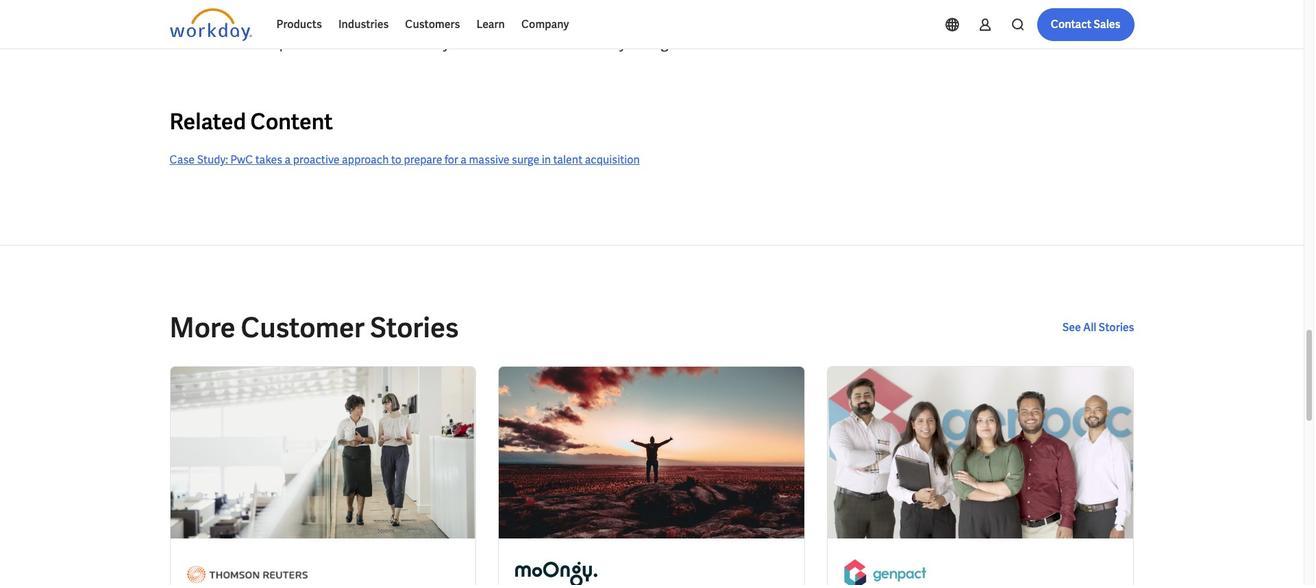 Task type: vqa. For each thing, say whether or not it's contained in the screenshot.
See All Stories 'LINK'
yes



Task type: locate. For each thing, give the bounding box(es) containing it.
products
[[276, 17, 322, 32]]

all
[[1083, 321, 1097, 335]]

more
[[170, 311, 235, 346]]

study:
[[197, 153, 228, 167]]

company button
[[513, 8, 577, 41]]

genpact (uk) limited image
[[844, 556, 927, 586]]

learn button
[[468, 8, 513, 41]]

0 horizontal spatial a
[[285, 153, 291, 167]]

see all stories
[[1063, 321, 1134, 335]]

1 horizontal spatial stories
[[1099, 321, 1134, 335]]

contact sales link
[[1037, 8, 1134, 41]]

0 horizontal spatial stories
[[370, 311, 459, 346]]

industries
[[338, 17, 389, 32]]

a right takes
[[285, 153, 291, 167]]

case study: pwc takes a proactive approach to prepare for a massive surge in talent acquisition link
[[170, 152, 640, 169]]

in
[[542, 153, 551, 167]]

talent
[[553, 153, 583, 167]]

stories
[[370, 311, 459, 346], [1099, 321, 1134, 335]]

stories for see all stories
[[1099, 321, 1134, 335]]

more customer stories
[[170, 311, 459, 346]]

a right 'for' on the top of page
[[461, 153, 467, 167]]

to
[[391, 153, 402, 167]]

company
[[521, 17, 569, 32]]

case
[[170, 153, 195, 167]]

customer
[[241, 311, 365, 346]]

approach
[[342, 153, 389, 167]]

learn
[[477, 17, 505, 32]]

see
[[1063, 321, 1081, 335]]

sales
[[1094, 17, 1121, 32]]

1 a from the left
[[285, 153, 291, 167]]

massive
[[469, 153, 510, 167]]

related
[[170, 108, 246, 137]]

1 horizontal spatial a
[[461, 153, 467, 167]]

a
[[285, 153, 291, 167], [461, 153, 467, 167]]

contact
[[1051, 17, 1092, 32]]



Task type: describe. For each thing, give the bounding box(es) containing it.
for
[[445, 153, 458, 167]]

customers button
[[397, 8, 468, 41]]

see all stories link
[[1063, 320, 1134, 337]]

acquisition
[[585, 153, 640, 167]]

prepare
[[404, 153, 442, 167]]

stories for more customer stories
[[370, 311, 459, 346]]

contact sales
[[1051, 17, 1121, 32]]

customers
[[405, 17, 460, 32]]

products button
[[268, 8, 330, 41]]

proactive
[[293, 153, 340, 167]]

related content
[[170, 108, 333, 137]]

takes
[[255, 153, 282, 167]]

pwc
[[230, 153, 253, 167]]

go to the homepage image
[[170, 8, 252, 41]]

moongy image
[[516, 556, 598, 586]]

surge
[[512, 153, 539, 167]]

case study: pwc takes a proactive approach to prepare for a massive surge in talent acquisition
[[170, 153, 640, 167]]

thomson reuters holdings inc. image
[[187, 556, 307, 586]]

industries button
[[330, 8, 397, 41]]

2 a from the left
[[461, 153, 467, 167]]

content
[[250, 108, 333, 137]]



